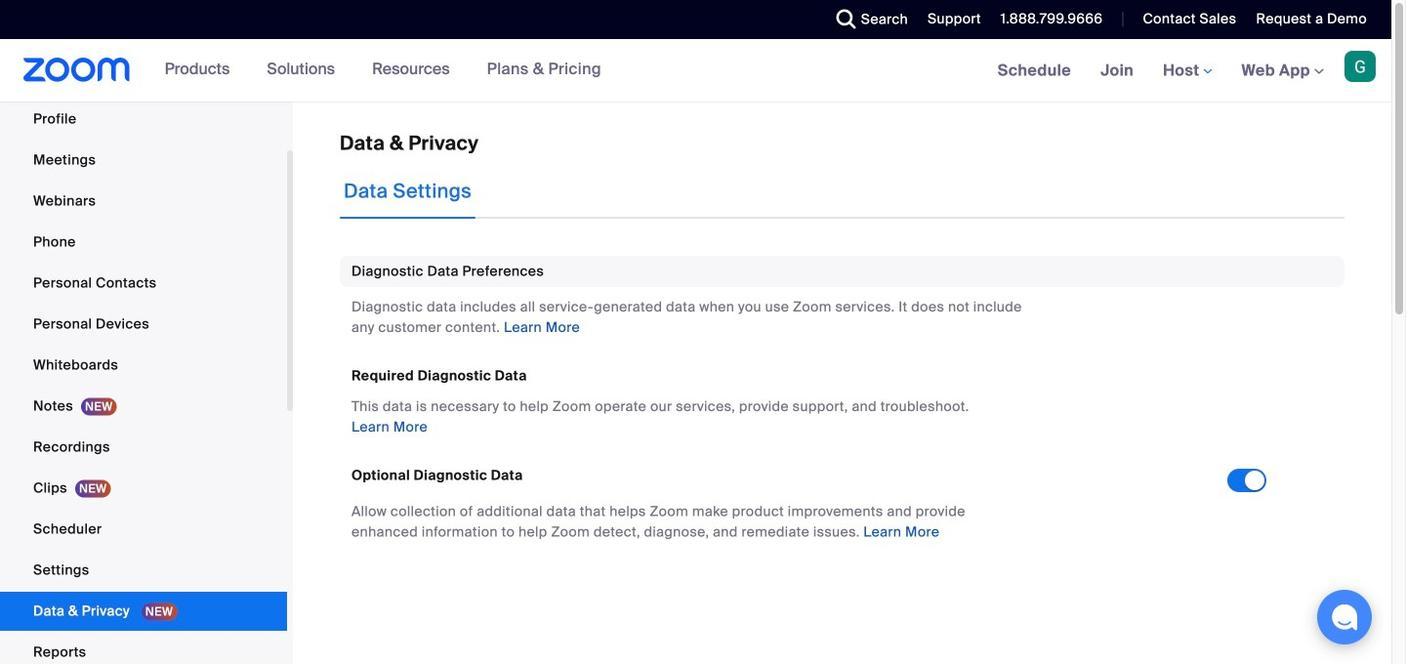 Task type: vqa. For each thing, say whether or not it's contained in the screenshot.
the left Show options image
no



Task type: describe. For each thing, give the bounding box(es) containing it.
profile picture image
[[1345, 51, 1377, 82]]

open chat image
[[1332, 604, 1359, 631]]



Task type: locate. For each thing, give the bounding box(es) containing it.
banner
[[0, 39, 1392, 103]]

meetings navigation
[[984, 39, 1392, 103]]

tab
[[340, 164, 476, 219]]

product information navigation
[[150, 39, 616, 102]]

zoom logo image
[[23, 58, 131, 82]]

personal menu menu
[[0, 59, 287, 664]]



